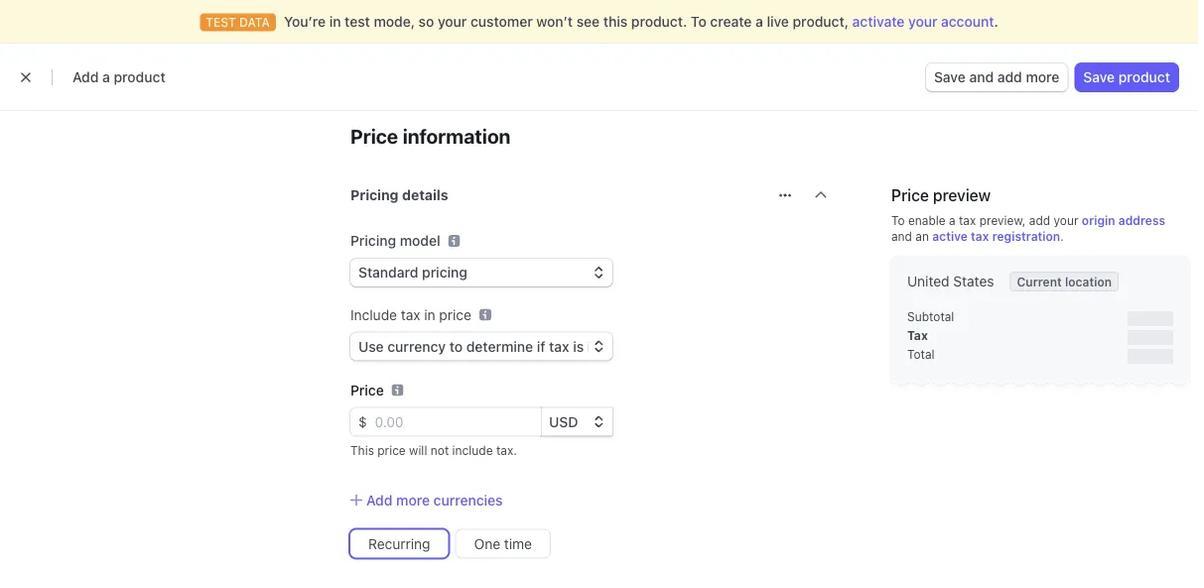 Task type: locate. For each thing, give the bounding box(es) containing it.
and left an at the top right of the page
[[892, 230, 912, 244]]

1 vertical spatial price
[[892, 186, 929, 205]]

add more currencies button
[[350, 491, 503, 511]]

activate
[[853, 13, 905, 30]]

one
[[474, 536, 500, 553]]

states
[[954, 274, 994, 290]]

your right the activate
[[908, 13, 938, 30]]

save and add more
[[934, 69, 1060, 85]]

customer
[[471, 13, 533, 30]]

price
[[439, 307, 471, 323], [378, 444, 406, 458]]

save for save and add more
[[934, 69, 966, 85]]

pricing left model
[[350, 233, 396, 249]]

1 vertical spatial pricing
[[350, 233, 396, 249]]

your left origin
[[1054, 213, 1079, 227]]

0 vertical spatial add
[[72, 69, 99, 85]]

1 vertical spatial .
[[1061, 230, 1064, 244]]

more left save product
[[1026, 69, 1060, 85]]

preview,
[[980, 213, 1026, 227]]

0 horizontal spatial a
[[102, 69, 110, 85]]

to
[[691, 13, 707, 30], [892, 213, 905, 227]]

recurring
[[368, 536, 430, 553]]

0 horizontal spatial product
[[114, 69, 166, 85]]

not
[[431, 444, 449, 458]]

price for price preview to enable a tax preview, add your origin address and an active tax registration .
[[892, 186, 929, 205]]

pricing inside button
[[350, 187, 399, 204]]

1 horizontal spatial and
[[969, 69, 994, 85]]

product
[[114, 69, 166, 85], [1119, 69, 1171, 85]]

1 horizontal spatial .
[[1061, 230, 1064, 244]]

2 vertical spatial tax
[[401, 307, 420, 323]]

2 pricing from the top
[[350, 233, 396, 249]]

2 horizontal spatial your
[[1054, 213, 1079, 227]]

in
[[329, 13, 341, 30], [424, 307, 435, 323]]

pricing up pricing model
[[350, 187, 399, 204]]

include
[[452, 444, 493, 458]]

0 horizontal spatial add
[[998, 69, 1022, 85]]

tax right include
[[401, 307, 420, 323]]

1 horizontal spatial to
[[892, 213, 905, 227]]

1 vertical spatial in
[[424, 307, 435, 323]]

to left enable
[[892, 213, 905, 227]]

2 product from the left
[[1119, 69, 1171, 85]]

tax
[[959, 213, 976, 227], [971, 230, 989, 244], [401, 307, 420, 323]]

1 horizontal spatial more
[[1026, 69, 1060, 85]]

information
[[403, 125, 511, 148]]

0 horizontal spatial save
[[934, 69, 966, 85]]

1 vertical spatial to
[[892, 213, 905, 227]]

0 vertical spatial more
[[1026, 69, 1060, 85]]

total
[[907, 348, 935, 361]]

price up $ at the left of page
[[350, 382, 384, 399]]

save
[[934, 69, 966, 85], [1084, 69, 1115, 85]]

0 vertical spatial in
[[329, 13, 341, 30]]

to left create
[[691, 13, 707, 30]]

more
[[1026, 69, 1060, 85], [396, 492, 430, 509]]

and
[[969, 69, 994, 85], [892, 230, 912, 244]]

0 vertical spatial price
[[439, 307, 471, 323]]

tax
[[907, 329, 928, 343]]

your inside the price preview to enable a tax preview, add your origin address and an active tax registration .
[[1054, 213, 1079, 227]]

additional options button
[[350, 45, 485, 65]]

1 pricing from the top
[[350, 187, 399, 204]]

pricing
[[350, 187, 399, 204], [350, 233, 396, 249]]

save and add more button
[[926, 64, 1068, 91]]

1 horizontal spatial save
[[1084, 69, 1115, 85]]

0 vertical spatial pricing
[[350, 187, 399, 204]]

to inside the price preview to enable a tax preview, add your origin address and an active tax registration .
[[892, 213, 905, 227]]

1 horizontal spatial price
[[439, 307, 471, 323]]

add
[[998, 69, 1022, 85], [1029, 213, 1051, 227]]

1 vertical spatial add
[[1029, 213, 1051, 227]]

0 horizontal spatial to
[[691, 13, 707, 30]]

price inside the price preview to enable a tax preview, add your origin address and an active tax registration .
[[892, 186, 929, 205]]

tax up active
[[959, 213, 976, 227]]

details
[[402, 187, 448, 204]]

your
[[438, 13, 467, 30], [908, 13, 938, 30], [1054, 213, 1079, 227]]

additional
[[350, 47, 417, 63]]

activate your account link
[[853, 13, 994, 30]]

$ button
[[350, 409, 367, 436]]

test mode
[[850, 21, 918, 38]]

options
[[420, 47, 469, 63]]

price up pricing details at left top
[[350, 125, 398, 148]]

a
[[756, 13, 763, 30], [102, 69, 110, 85], [949, 213, 956, 227]]

and down account
[[969, 69, 994, 85]]

1 vertical spatial more
[[396, 492, 430, 509]]

save product button
[[1076, 64, 1179, 91]]

2 vertical spatial a
[[949, 213, 956, 227]]

your right the so
[[438, 13, 467, 30]]

product,
[[793, 13, 849, 30]]

in left test
[[329, 13, 341, 30]]

product inside button
[[1119, 69, 1171, 85]]

0 horizontal spatial and
[[892, 230, 912, 244]]

0 vertical spatial .
[[994, 13, 999, 30]]

and inside button
[[969, 69, 994, 85]]

info image
[[448, 235, 460, 247]]

0 horizontal spatial your
[[438, 13, 467, 30]]

and inside the price preview to enable a tax preview, add your origin address and an active tax registration .
[[892, 230, 912, 244]]

1 vertical spatial price
[[378, 444, 406, 458]]

test
[[345, 13, 370, 30]]

1 save from the left
[[934, 69, 966, 85]]

tax.
[[496, 444, 517, 458]]

2 vertical spatial price
[[350, 382, 384, 399]]

this price will not include tax.
[[350, 444, 517, 458]]

you're
[[284, 13, 326, 30]]

1 horizontal spatial add
[[366, 492, 393, 509]]

in right include
[[424, 307, 435, 323]]

0 vertical spatial and
[[969, 69, 994, 85]]

currencies
[[434, 492, 503, 509]]

price down info element
[[439, 307, 471, 323]]

more up recurring
[[396, 492, 430, 509]]

1 vertical spatial and
[[892, 230, 912, 244]]

1 horizontal spatial add
[[1029, 213, 1051, 227]]

save for save product
[[1084, 69, 1115, 85]]

2 save from the left
[[1084, 69, 1115, 85]]

add inside the price preview to enable a tax preview, add your origin address and an active tax registration .
[[1029, 213, 1051, 227]]

1 vertical spatial a
[[102, 69, 110, 85]]

. up save and add more
[[994, 13, 999, 30]]

price preview to enable a tax preview, add your origin address and an active tax registration .
[[892, 186, 1166, 244]]

price
[[350, 125, 398, 148], [892, 186, 929, 205], [350, 382, 384, 399]]

2 horizontal spatial a
[[949, 213, 956, 227]]

preview
[[933, 186, 991, 205]]

add inside button
[[998, 69, 1022, 85]]

enable
[[908, 213, 946, 227]]

1 vertical spatial add
[[366, 492, 393, 509]]

pricing for pricing model
[[350, 233, 396, 249]]

see
[[577, 13, 600, 30]]

so
[[419, 13, 434, 30]]

developers
[[751, 21, 826, 38]]

test
[[850, 21, 878, 38]]

.
[[994, 13, 999, 30], [1061, 230, 1064, 244]]

price up enable
[[892, 186, 929, 205]]

this
[[603, 13, 628, 30]]

price left will
[[378, 444, 406, 458]]

tax down preview,
[[971, 230, 989, 244]]

additional options
[[350, 47, 469, 63]]

0 vertical spatial add
[[998, 69, 1022, 85]]

add inside button
[[366, 492, 393, 509]]

0 vertical spatial price
[[350, 125, 398, 148]]

add
[[72, 69, 99, 85], [366, 492, 393, 509]]

svg image
[[779, 190, 791, 202]]

this
[[350, 444, 374, 458]]

1 horizontal spatial product
[[1119, 69, 1171, 85]]

include
[[350, 307, 397, 323]]

. up current location
[[1061, 230, 1064, 244]]

active
[[933, 230, 968, 244]]

. inside the price preview to enable a tax preview, add your origin address and an active tax registration .
[[1061, 230, 1064, 244]]

0 horizontal spatial add
[[72, 69, 99, 85]]

0 vertical spatial a
[[756, 13, 763, 30]]

origin
[[1082, 213, 1116, 227]]

include tax in price
[[350, 307, 471, 323]]



Task type: describe. For each thing, give the bounding box(es) containing it.
subtotal
[[907, 310, 955, 324]]

1 horizontal spatial a
[[756, 13, 763, 30]]

pricing for pricing details
[[350, 187, 399, 204]]

account
[[941, 13, 994, 30]]

registration
[[993, 230, 1061, 244]]

add for add more currencies
[[366, 492, 393, 509]]

1 horizontal spatial in
[[424, 307, 435, 323]]

price information
[[350, 125, 511, 148]]

info element
[[448, 235, 460, 247]]

pricing details
[[350, 187, 448, 204]]

add more currencies
[[366, 492, 503, 509]]

united
[[907, 274, 950, 290]]

location
[[1065, 275, 1112, 289]]

0 vertical spatial to
[[691, 13, 707, 30]]

0 horizontal spatial more
[[396, 492, 430, 509]]

live
[[767, 13, 789, 30]]

search
[[259, 21, 305, 37]]

won't
[[536, 13, 573, 30]]

add a product
[[72, 69, 166, 85]]

you're in test mode, so your customer won't see this product. to create a live product, activate your account .
[[284, 13, 999, 30]]

data
[[600, 62, 627, 73]]

usd
[[549, 414, 578, 430]]

pricing details button
[[339, 174, 767, 211]]

usd button
[[541, 409, 613, 436]]

Search search field
[[227, 12, 719, 48]]

product.
[[631, 13, 687, 30]]

address
[[1119, 213, 1166, 227]]

test data
[[571, 62, 627, 73]]

mode
[[881, 21, 918, 38]]

1 horizontal spatial your
[[908, 13, 938, 30]]

an
[[916, 230, 929, 244]]

united states
[[907, 274, 994, 290]]

will
[[409, 444, 427, 458]]

a inside the price preview to enable a tax preview, add your origin address and an active tax registration .
[[949, 213, 956, 227]]

0.00 text field
[[367, 409, 541, 436]]

create
[[710, 13, 752, 30]]

add for add a product
[[72, 69, 99, 85]]

1 vertical spatial tax
[[971, 230, 989, 244]]

developers link
[[743, 14, 834, 46]]

0 horizontal spatial price
[[378, 444, 406, 458]]

price for price
[[350, 382, 384, 399]]

active tax registration link
[[933, 230, 1061, 244]]

test
[[571, 62, 597, 73]]

origin address link
[[1082, 213, 1166, 227]]

$
[[358, 414, 367, 430]]

pricing model
[[350, 233, 440, 249]]

price for price information
[[350, 125, 398, 148]]

one time
[[474, 536, 532, 553]]

current
[[1017, 275, 1062, 289]]

mode,
[[374, 13, 415, 30]]

model
[[400, 233, 440, 249]]

1 product from the left
[[114, 69, 166, 85]]

0 horizontal spatial in
[[329, 13, 341, 30]]

save product
[[1084, 69, 1171, 85]]

current location
[[1017, 275, 1112, 289]]

0 vertical spatial tax
[[959, 213, 976, 227]]

time
[[504, 536, 532, 553]]

0 horizontal spatial .
[[994, 13, 999, 30]]



Task type: vqa. For each thing, say whether or not it's contained in the screenshot.
Email for Email
no



